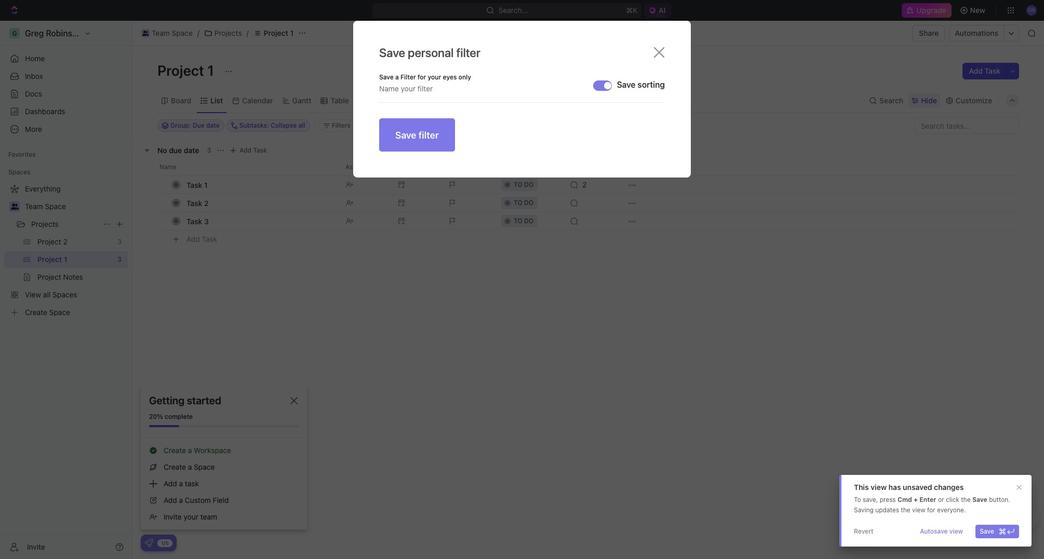 Task type: locate. For each thing, give the bounding box(es) containing it.
0 vertical spatial project
[[264, 29, 288, 37]]

field
[[213, 496, 229, 505]]

filter up the only on the left top
[[457, 46, 481, 60]]

1 horizontal spatial projects
[[215, 29, 242, 37]]

due
[[169, 146, 182, 155]]

2 horizontal spatial add task
[[970, 67, 1001, 75]]

save button
[[976, 525, 1020, 539]]

1 horizontal spatial space
[[172, 29, 193, 37]]

1 horizontal spatial team space link
[[139, 27, 195, 40]]

a for task
[[179, 480, 183, 489]]

1 vertical spatial invite
[[27, 543, 45, 552]]

0 horizontal spatial for
[[418, 73, 426, 81]]

‎task up ‎task 2
[[187, 181, 202, 189]]

this view has unsaved changes to save, press cmd + enter or click the save button. saving updates the view for everyone.
[[855, 483, 1011, 515]]

team inside tree
[[25, 202, 43, 211]]

add task button down task 3
[[182, 233, 221, 246]]

share button
[[913, 25, 946, 42]]

2 horizontal spatial view
[[950, 528, 964, 536]]

save left 'filter'
[[379, 73, 394, 81]]

space right user group icon
[[172, 29, 193, 37]]

task down ‎task 2
[[187, 217, 202, 226]]

save
[[379, 46, 405, 60], [379, 73, 394, 81], [617, 80, 636, 89], [396, 142, 417, 153], [973, 496, 988, 504], [980, 528, 995, 536]]

0 horizontal spatial team space link
[[25, 199, 126, 215]]

0 vertical spatial view
[[871, 483, 887, 492]]

2 horizontal spatial add task button
[[963, 63, 1007, 80]]

1 / from the left
[[197, 29, 200, 37]]

space
[[172, 29, 193, 37], [45, 202, 66, 211], [194, 463, 215, 472]]

1 horizontal spatial view
[[913, 507, 926, 515]]

press
[[880, 496, 896, 504]]

add
[[970, 67, 983, 75], [240, 147, 252, 154], [187, 235, 200, 244], [164, 480, 177, 489], [164, 496, 177, 505]]

eyes
[[443, 73, 457, 81]]

a up task
[[188, 463, 192, 472]]

2 vertical spatial add task
[[187, 235, 217, 244]]

1 horizontal spatial your
[[428, 73, 441, 81]]

task inside task 3 link
[[187, 217, 202, 226]]

3 inside task 3 link
[[204, 217, 209, 226]]

0 horizontal spatial team space
[[25, 202, 66, 211]]

personal
[[408, 46, 454, 60]]

view for autosave
[[950, 528, 964, 536]]

0 horizontal spatial project
[[157, 62, 204, 79]]

hide button
[[909, 93, 941, 108]]

1 horizontal spatial project 1
[[264, 29, 294, 37]]

2 ‎task from the top
[[187, 199, 202, 208]]

filter down assignees "button"
[[419, 142, 439, 153]]

0 horizontal spatial the
[[901, 507, 911, 515]]

projects link
[[202, 27, 245, 40], [31, 216, 99, 233]]

save left button.
[[973, 496, 988, 504]]

view inside button
[[950, 528, 964, 536]]

create a space
[[164, 463, 215, 472]]

0 vertical spatial 1
[[290, 29, 294, 37]]

1 vertical spatial the
[[901, 507, 911, 515]]

the right click
[[962, 496, 971, 504]]

for right 'filter'
[[418, 73, 426, 81]]

1 vertical spatial team space
[[25, 202, 66, 211]]

add down task 3
[[187, 235, 200, 244]]

add task button up customize
[[963, 63, 1007, 80]]

save personal filter
[[379, 46, 481, 60]]

save filter
[[396, 142, 439, 153]]

create for create a workspace
[[164, 446, 186, 455]]

board link
[[169, 93, 191, 108]]

sorting
[[638, 80, 665, 89]]

your down the add a custom field
[[184, 513, 199, 522]]

0 horizontal spatial space
[[45, 202, 66, 211]]

save up 'filter'
[[379, 46, 405, 60]]

team space right user group icon
[[152, 29, 193, 37]]

2 vertical spatial add task button
[[182, 233, 221, 246]]

0 horizontal spatial projects
[[31, 220, 59, 229]]

enter
[[920, 496, 937, 504]]

save sorting
[[617, 80, 665, 89]]

no
[[157, 146, 167, 155]]

for
[[418, 73, 426, 81], [928, 507, 936, 515]]

tree
[[4, 181, 128, 321]]

view
[[871, 483, 887, 492], [913, 507, 926, 515], [950, 528, 964, 536]]

3 down 2
[[204, 217, 209, 226]]

1 vertical spatial team
[[25, 202, 43, 211]]

2 vertical spatial space
[[194, 463, 215, 472]]

updates
[[876, 507, 900, 515]]

a for space
[[188, 463, 192, 472]]

save left the sorting
[[617, 80, 636, 89]]

1 vertical spatial create
[[164, 463, 186, 472]]

table
[[331, 96, 349, 105]]

a left task
[[179, 480, 183, 489]]

0 horizontal spatial view
[[871, 483, 887, 492]]

0 horizontal spatial project 1
[[157, 62, 217, 79]]

search button
[[866, 93, 907, 108]]

create for create a space
[[164, 463, 186, 472]]

0 vertical spatial your
[[428, 73, 441, 81]]

assignees button
[[405, 120, 453, 132]]

custom
[[185, 496, 211, 505]]

team right user group image
[[25, 202, 43, 211]]

docs link
[[4, 86, 128, 102]]

table link
[[329, 93, 349, 108]]

team space link
[[139, 27, 195, 40], [25, 199, 126, 215]]

‎task left 2
[[187, 199, 202, 208]]

add task button
[[963, 63, 1007, 80], [227, 144, 271, 157], [182, 233, 221, 246]]

is
[[407, 101, 412, 109]]

getting
[[149, 395, 185, 407]]

add task up ‎task 1 link
[[240, 147, 267, 154]]

‎task for ‎task 2
[[187, 199, 202, 208]]

view down +
[[913, 507, 926, 515]]

save inside save filter button
[[396, 142, 417, 153]]

0 horizontal spatial /
[[197, 29, 200, 37]]

0 vertical spatial ‎task
[[187, 181, 202, 189]]

add down add a task at the bottom
[[164, 496, 177, 505]]

1 vertical spatial ‎task
[[187, 199, 202, 208]]

calendar
[[242, 96, 273, 105]]

0 vertical spatial team
[[152, 29, 170, 37]]

dashboards link
[[4, 103, 128, 120]]

0 vertical spatial invite
[[164, 513, 182, 522]]

0 vertical spatial 3
[[207, 147, 211, 154]]

0 horizontal spatial projects link
[[31, 216, 99, 233]]

click
[[946, 496, 960, 504]]

dashboards
[[25, 107, 65, 116]]

create up create a space
[[164, 446, 186, 455]]

0 vertical spatial project 1
[[264, 29, 294, 37]]

close image
[[291, 398, 298, 405]]

save filter button
[[379, 131, 455, 164]]

new
[[971, 6, 986, 15]]

0 vertical spatial for
[[418, 73, 426, 81]]

1 horizontal spatial /
[[247, 29, 249, 37]]

task up customize
[[985, 67, 1001, 75]]

‎task 1 link
[[184, 178, 337, 193]]

1 horizontal spatial the
[[962, 496, 971, 504]]

team right user group icon
[[152, 29, 170, 37]]

invite inside "sidebar" navigation
[[27, 543, 45, 552]]

button.
[[990, 496, 1011, 504]]

0 vertical spatial space
[[172, 29, 193, 37]]

1 horizontal spatial for
[[928, 507, 936, 515]]

add task down task 3
[[187, 235, 217, 244]]

a inside dialog
[[396, 73, 399, 81]]

your left "eyes"
[[428, 73, 441, 81]]

3 right date
[[207, 147, 211, 154]]

add task up customize
[[970, 67, 1001, 75]]

add task
[[970, 67, 1001, 75], [240, 147, 267, 154], [187, 235, 217, 244]]

add task button up ‎task 1 link
[[227, 144, 271, 157]]

unsaved
[[903, 483, 933, 492]]

a up create a space
[[188, 446, 192, 455]]

0 horizontal spatial your
[[184, 513, 199, 522]]

saving
[[855, 507, 874, 515]]

1 vertical spatial add task
[[240, 147, 267, 154]]

1 vertical spatial filter
[[419, 142, 439, 153]]

1 vertical spatial 3
[[204, 217, 209, 226]]

a left 'filter'
[[396, 73, 399, 81]]

2 create from the top
[[164, 463, 186, 472]]

3
[[207, 147, 211, 154], [204, 217, 209, 226]]

favorites
[[8, 151, 36, 159]]

1 vertical spatial projects
[[31, 220, 59, 229]]

save down assignees "button"
[[396, 142, 417, 153]]

2 vertical spatial view
[[950, 528, 964, 536]]

space right user group image
[[45, 202, 66, 211]]

0 vertical spatial filter
[[457, 46, 481, 60]]

1 vertical spatial 1
[[207, 62, 214, 79]]

the
[[962, 496, 971, 504], [901, 507, 911, 515]]

1 horizontal spatial invite
[[164, 513, 182, 522]]

filter
[[401, 73, 416, 81]]

/
[[197, 29, 200, 37], [247, 29, 249, 37]]

save down button.
[[980, 528, 995, 536]]

1 horizontal spatial project
[[264, 29, 288, 37]]

1 vertical spatial your
[[184, 513, 199, 522]]

0 vertical spatial team space link
[[139, 27, 195, 40]]

project
[[264, 29, 288, 37], [157, 62, 204, 79]]

a down add a task at the bottom
[[179, 496, 183, 505]]

space down create a workspace
[[194, 463, 215, 472]]

a for workspace
[[188, 446, 192, 455]]

your
[[428, 73, 441, 81], [184, 513, 199, 522]]

upgrade
[[917, 6, 947, 15]]

view down everyone.
[[950, 528, 964, 536]]

1 create from the top
[[164, 446, 186, 455]]

0 vertical spatial team space
[[152, 29, 193, 37]]

tree containing team space
[[4, 181, 128, 321]]

calendar link
[[240, 93, 273, 108]]

0 horizontal spatial filter
[[419, 142, 439, 153]]

for down enter
[[928, 507, 936, 515]]

1 vertical spatial team space link
[[25, 199, 126, 215]]

create a workspace
[[164, 446, 231, 455]]

0 vertical spatial create
[[164, 446, 186, 455]]

1 vertical spatial space
[[45, 202, 66, 211]]

the down "cmd"
[[901, 507, 911, 515]]

0 horizontal spatial team
[[25, 202, 43, 211]]

save,
[[863, 496, 879, 504]]

team space right user group image
[[25, 202, 66, 211]]

1 ‎task from the top
[[187, 181, 202, 189]]

0 horizontal spatial invite
[[27, 543, 45, 552]]

task down task 3
[[202, 235, 217, 244]]

1 horizontal spatial team
[[152, 29, 170, 37]]

Search tasks... text field
[[915, 118, 1019, 134]]

0 vertical spatial add task button
[[963, 63, 1007, 80]]

invite for invite
[[27, 543, 45, 552]]

view up the save,
[[871, 483, 887, 492]]

1 vertical spatial for
[[928, 507, 936, 515]]

1 vertical spatial add task button
[[227, 144, 271, 157]]

1 horizontal spatial team space
[[152, 29, 193, 37]]

create up add a task at the bottom
[[164, 463, 186, 472]]

1 horizontal spatial projects link
[[202, 27, 245, 40]]



Task type: vqa. For each thing, say whether or not it's contained in the screenshot.
Save inside button
yes



Task type: describe. For each thing, give the bounding box(es) containing it.
everyone.
[[938, 507, 966, 515]]

0 vertical spatial add task
[[970, 67, 1001, 75]]

cmd
[[898, 496, 913, 504]]

workspace
[[194, 446, 231, 455]]

hide
[[922, 96, 938, 105]]

home link
[[4, 50, 128, 67]]

gantt
[[292, 96, 312, 105]]

home
[[25, 54, 45, 63]]

to
[[855, 496, 862, 504]]

‎task 1
[[187, 181, 208, 189]]

0 vertical spatial the
[[962, 496, 971, 504]]

complete
[[165, 413, 193, 421]]

team space inside tree
[[25, 202, 66, 211]]

1 vertical spatial project
[[157, 62, 204, 79]]

1/5
[[161, 540, 169, 547]]

‎task 2
[[187, 199, 209, 208]]

0 horizontal spatial add task button
[[182, 233, 221, 246]]

team space link inside tree
[[25, 199, 126, 215]]

project 1 inside 'link'
[[264, 29, 294, 37]]

list
[[211, 96, 223, 105]]

autosave
[[921, 528, 948, 536]]

a for filter
[[396, 73, 399, 81]]

has
[[889, 483, 902, 492]]

save for filter
[[396, 142, 417, 153]]

assignees
[[418, 122, 449, 129]]

name is required
[[388, 101, 439, 109]]

space inside "sidebar" navigation
[[45, 202, 66, 211]]

customize
[[956, 96, 993, 105]]

automations
[[956, 29, 999, 37]]

add a task
[[164, 480, 199, 489]]

1 horizontal spatial add task button
[[227, 144, 271, 157]]

inbox link
[[4, 68, 128, 85]]

add left task
[[164, 480, 177, 489]]

team
[[201, 513, 217, 522]]

share
[[920, 29, 939, 37]]

for inside save personal filter dialog
[[418, 73, 426, 81]]

filter inside button
[[419, 142, 439, 153]]

project 1 link
[[251, 27, 296, 40]]

0 vertical spatial projects link
[[202, 27, 245, 40]]

upgrade link
[[903, 3, 952, 18]]

1 vertical spatial project 1
[[157, 62, 217, 79]]

invite for invite your team
[[164, 513, 182, 522]]

add up customize
[[970, 67, 983, 75]]

view for this
[[871, 483, 887, 492]]

search...
[[499, 6, 528, 15]]

customize button
[[943, 93, 996, 108]]

save inside save button
[[980, 528, 995, 536]]

revert button
[[850, 525, 878, 539]]

user group image
[[11, 204, 18, 210]]

add a custom field
[[164, 496, 229, 505]]

sidebar navigation
[[0, 21, 133, 560]]

gantt link
[[290, 93, 312, 108]]

+
[[914, 496, 918, 504]]

tree inside "sidebar" navigation
[[4, 181, 128, 321]]

revert
[[855, 528, 874, 536]]

only
[[459, 73, 471, 81]]

favorites button
[[4, 149, 40, 161]]

task up ‎task 1 link
[[253, 147, 267, 154]]

autosave view button
[[916, 525, 968, 539]]

no due date
[[157, 146, 199, 155]]

name
[[388, 101, 406, 109]]

2 / from the left
[[247, 29, 249, 37]]

0 horizontal spatial add task
[[187, 235, 217, 244]]

automations button
[[950, 25, 1004, 41]]

save inside this view has unsaved changes to save, press cmd + enter or click the save button. saving updates the view for everyone.
[[973, 496, 988, 504]]

onboarding checklist button element
[[145, 540, 153, 548]]

2
[[204, 199, 209, 208]]

0 vertical spatial projects
[[215, 29, 242, 37]]

or
[[939, 496, 945, 504]]

spaces
[[8, 168, 30, 176]]

‎task for ‎task 1
[[187, 181, 202, 189]]

new button
[[956, 2, 992, 19]]

1 horizontal spatial filter
[[457, 46, 481, 60]]

2 horizontal spatial space
[[194, 463, 215, 472]]

save for personal
[[379, 46, 405, 60]]

task
[[185, 480, 199, 489]]

search
[[880, 96, 904, 105]]

task 3
[[187, 217, 209, 226]]

your inside save personal filter dialog
[[428, 73, 441, 81]]

Na﻿me your filter text field
[[379, 81, 593, 96]]

1 inside 'link'
[[290, 29, 294, 37]]

board
[[171, 96, 191, 105]]

1 horizontal spatial add task
[[240, 147, 267, 154]]

projects inside tree
[[31, 220, 59, 229]]

for inside this view has unsaved changes to save, press cmd + enter or click the save button. saving updates the view for everyone.
[[928, 507, 936, 515]]

⌘k
[[626, 6, 638, 15]]

save personal filter dialog
[[353, 21, 691, 190]]

user group image
[[142, 31, 149, 36]]

started
[[187, 395, 221, 407]]

required
[[414, 101, 439, 109]]

autosave view
[[921, 528, 964, 536]]

a for custom
[[179, 496, 183, 505]]

list link
[[209, 93, 223, 108]]

save a filter for your eyes only
[[379, 73, 471, 81]]

inbox
[[25, 72, 43, 81]]

this
[[855, 483, 869, 492]]

20% complete
[[149, 413, 193, 421]]

1 vertical spatial view
[[913, 507, 926, 515]]

task 3 link
[[184, 214, 337, 229]]

onboarding checklist button image
[[145, 540, 153, 548]]

save for sorting
[[617, 80, 636, 89]]

project inside 'link'
[[264, 29, 288, 37]]

save for a
[[379, 73, 394, 81]]

changes
[[935, 483, 964, 492]]

getting started
[[149, 395, 221, 407]]

date
[[184, 146, 199, 155]]

invite your team
[[164, 513, 217, 522]]

2 vertical spatial 1
[[204, 181, 208, 189]]

add up ‎task 1 link
[[240, 147, 252, 154]]

20%
[[149, 413, 163, 421]]

1 vertical spatial projects link
[[31, 216, 99, 233]]

‎task 2 link
[[184, 196, 337, 211]]

docs
[[25, 89, 42, 98]]



